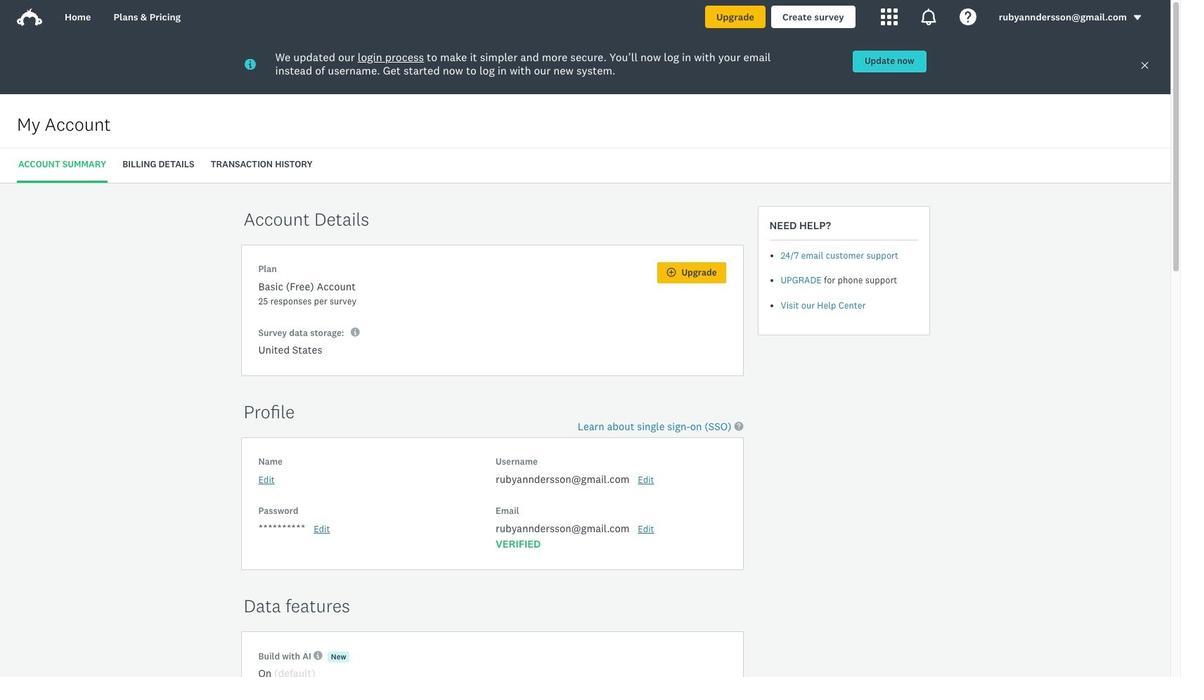 Task type: describe. For each thing, give the bounding box(es) containing it.
dropdown arrow image
[[1133, 13, 1143, 23]]

help icon image
[[960, 8, 977, 25]]

2 products icon image from the left
[[921, 8, 938, 25]]



Task type: locate. For each thing, give the bounding box(es) containing it.
0 horizontal spatial products icon image
[[881, 8, 898, 25]]

surveymonkey logo image
[[17, 8, 42, 26]]

products icon image
[[881, 8, 898, 25], [921, 8, 938, 25]]

1 horizontal spatial products icon image
[[921, 8, 938, 25]]

1 products icon image from the left
[[881, 8, 898, 25]]

x image
[[1141, 60, 1150, 70]]



Task type: vqa. For each thing, say whether or not it's contained in the screenshot.
User Image
no



